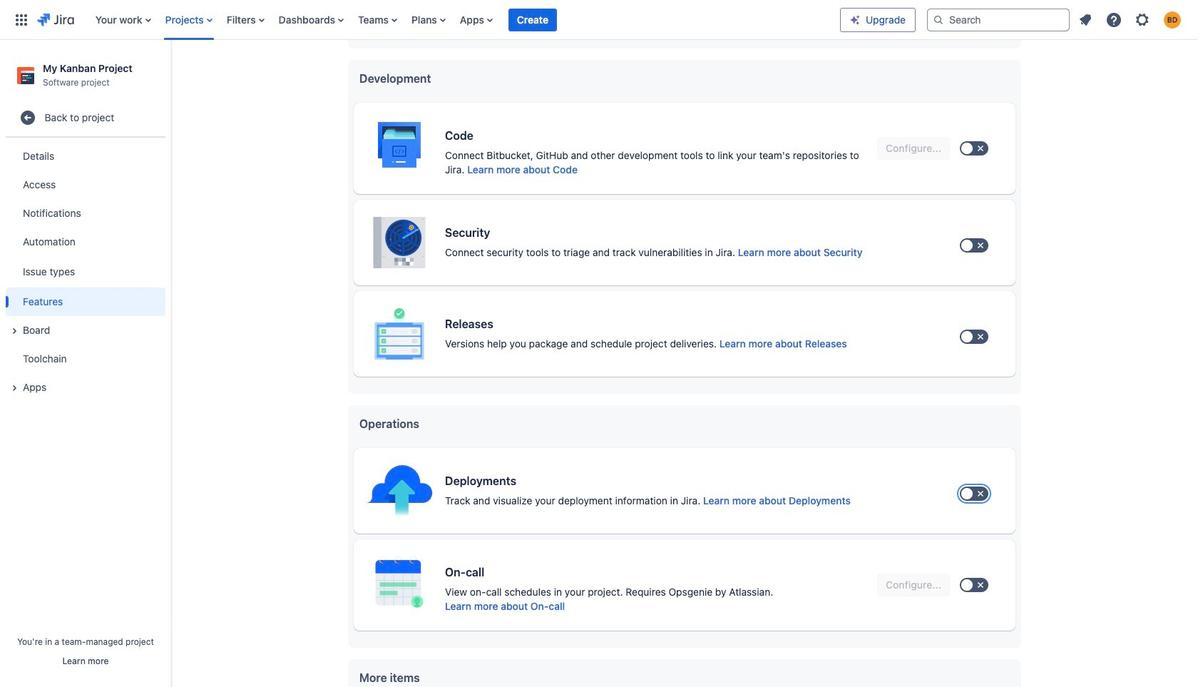 Task type: vqa. For each thing, say whether or not it's contained in the screenshot.
Primary Element
yes



Task type: describe. For each thing, give the bounding box(es) containing it.
notifications image
[[1077, 11, 1094, 28]]

sidebar navigation image
[[156, 57, 187, 86]]

appswitcher icon image
[[13, 11, 30, 28]]

Search field
[[927, 8, 1070, 31]]

2 expand image from the top
[[6, 380, 23, 397]]

settings image
[[1134, 11, 1151, 28]]

search image
[[933, 14, 945, 25]]

group inside sidebar element
[[6, 138, 166, 406]]



Task type: locate. For each thing, give the bounding box(es) containing it.
jira image
[[37, 11, 74, 28], [37, 11, 74, 28]]

list item
[[509, 0, 557, 40]]

1 expand image from the top
[[6, 323, 23, 340]]

expand image
[[6, 323, 23, 340], [6, 380, 23, 397]]

0 vertical spatial expand image
[[6, 323, 23, 340]]

your profile and settings image
[[1164, 11, 1181, 28]]

0 horizontal spatial list
[[88, 0, 840, 40]]

1 horizontal spatial list
[[1073, 7, 1190, 32]]

help image
[[1106, 11, 1123, 28]]

primary element
[[9, 0, 840, 40]]

group
[[6, 138, 166, 406]]

sidebar element
[[0, 40, 171, 687]]

banner
[[0, 0, 1199, 40]]

None search field
[[927, 8, 1070, 31]]

list
[[88, 0, 840, 40], [1073, 7, 1190, 32]]

1 vertical spatial expand image
[[6, 380, 23, 397]]



